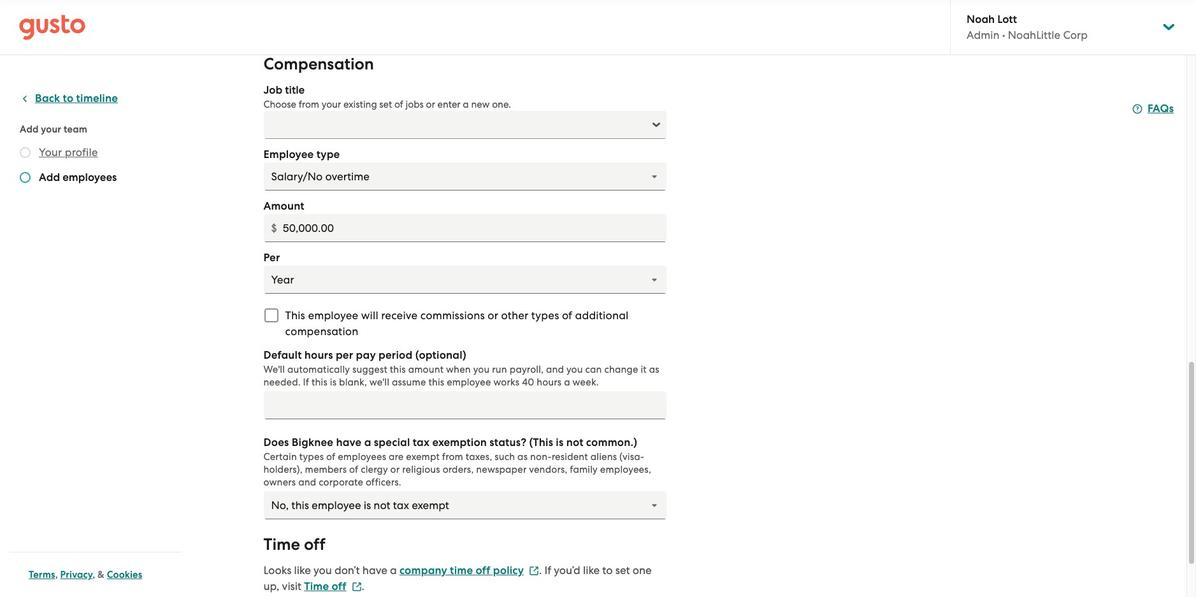 Task type: describe. For each thing, give the bounding box(es) containing it.
(optional)
[[416, 349, 467, 362]]

of inside job title choose from your existing set of jobs or enter a new one.
[[395, 99, 404, 110]]

change
[[605, 364, 639, 376]]

employee inside this employee will receive commissions or other types of additional compensation
[[308, 309, 359, 322]]

lott
[[998, 13, 1018, 26]]

like inside . if you'd like to set one up, visit
[[583, 564, 600, 577]]

set inside . if you'd like to set one up, visit
[[616, 564, 630, 577]]

automatically
[[288, 364, 350, 376]]

payroll,
[[510, 364, 544, 376]]

. for .
[[362, 580, 365, 593]]

this employee will receive commissions or other types of additional compensation
[[285, 309, 629, 338]]

cookies
[[107, 569, 142, 581]]

per
[[336, 349, 353, 362]]

one.
[[492, 99, 512, 110]]

per
[[264, 251, 280, 265]]

job
[[264, 84, 283, 97]]

choose
[[264, 99, 297, 110]]

&
[[98, 569, 105, 581]]

add employees list
[[20, 145, 177, 188]]

we'll
[[370, 377, 390, 388]]

your
[[39, 146, 62, 159]]

newspaper
[[477, 464, 527, 476]]

a left company
[[390, 564, 397, 577]]

as inside the does bigknee have a special tax exemption status? (this is not common.) certain types of employees are exempt from taxes, such as non-resident aliens (visa- holders), members of clergy or religious orders, newspaper vendors, family employees, owners and corporate officers.
[[518, 452, 528, 463]]

terms
[[29, 569, 55, 581]]

back to timeline button
[[20, 91, 118, 106]]

visit
[[282, 580, 302, 593]]

bigknee caps
[[1113, 8, 1191, 22]]

religious
[[403, 464, 441, 476]]

employee inside default hours per pay period (optional) we'll automatically suggest this amount when you run payroll, and you can change it as needed. if this is blank, we'll assume this employee works 40 hours a week.
[[447, 377, 491, 388]]

cookies button
[[107, 568, 142, 583]]

from inside job title choose from your existing set of jobs or enter a new one.
[[299, 99, 320, 110]]

additional
[[576, 309, 629, 322]]

don't
[[335, 564, 360, 577]]

amount
[[264, 200, 305, 213]]

company time off policy link
[[400, 564, 540, 578]]

add your team
[[20, 124, 87, 135]]

holders),
[[264, 464, 303, 476]]

admin
[[967, 29, 1000, 41]]

employees inside list
[[63, 171, 117, 184]]

opens in a new tab image
[[529, 566, 540, 576]]

you'd
[[554, 564, 581, 577]]

it
[[641, 364, 647, 376]]

amount
[[409, 364, 444, 376]]

can
[[586, 364, 602, 376]]

This employee will receive commissions or other types of additional compensation checkbox
[[257, 302, 285, 330]]

noah
[[967, 13, 996, 26]]

compensation
[[285, 325, 359, 338]]

privacy
[[60, 569, 93, 581]]

0 vertical spatial time
[[264, 535, 300, 555]]

and inside the does bigknee have a special tax exemption status? (this is not common.) certain types of employees are exempt from taxes, such as non-resident aliens (visa- holders), members of clergy or religious orders, newspaper vendors, family employees, owners and corporate officers.
[[299, 477, 317, 488]]

corp
[[1064, 29, 1089, 41]]

faqs
[[1149, 102, 1175, 115]]

time off link
[[304, 580, 362, 594]]

2 check image from the top
[[20, 172, 31, 183]]

add employees
[[39, 171, 117, 184]]

special
[[374, 436, 410, 450]]

1 check image from the top
[[20, 147, 31, 158]]

1 horizontal spatial have
[[363, 564, 388, 577]]

works
[[494, 377, 520, 388]]

(this
[[530, 436, 554, 450]]

employee
[[264, 148, 314, 161]]

employees,
[[601, 464, 652, 476]]

0 vertical spatial off
[[304, 535, 326, 555]]

compensation
[[264, 54, 374, 74]]

employee type
[[264, 148, 340, 161]]

Default hours per pay period (optional) field
[[264, 392, 667, 420]]

1 horizontal spatial hours
[[537, 377, 562, 388]]

have inside the does bigknee have a special tax exemption status? (this is not common.) certain types of employees are exempt from taxes, such as non-resident aliens (visa- holders), members of clergy or religious orders, newspaper vendors, family employees, owners and corporate officers.
[[336, 436, 362, 450]]

to inside button
[[63, 92, 74, 105]]

suggest
[[353, 364, 388, 376]]

existing
[[344, 99, 377, 110]]

up,
[[264, 580, 280, 593]]

. for . if you'd like to set one up, visit
[[540, 564, 542, 577]]

or inside the does bigknee have a special tax exemption status? (this is not common.) certain types of employees are exempt from taxes, such as non-resident aliens (visa- holders), members of clergy or religious orders, newspaper vendors, family employees, owners and corporate officers.
[[391, 464, 400, 476]]

faqs button
[[1133, 101, 1175, 117]]

title
[[285, 84, 305, 97]]

40
[[522, 377, 535, 388]]

types inside this employee will receive commissions or other types of additional compensation
[[532, 309, 560, 322]]

other
[[502, 309, 529, 322]]

of up members
[[327, 452, 336, 463]]

(visa-
[[620, 452, 645, 463]]

policy
[[493, 564, 524, 578]]

add for add your team
[[20, 124, 39, 135]]

your inside job title choose from your existing set of jobs or enter a new one.
[[322, 99, 341, 110]]

this
[[285, 309, 305, 322]]

receive
[[381, 309, 418, 322]]

of inside this employee will receive commissions or other types of additional compensation
[[562, 309, 573, 322]]



Task type: vqa. For each thing, say whether or not it's contained in the screenshot.
the top Apple
no



Task type: locate. For each thing, give the bounding box(es) containing it.
0 horizontal spatial time
[[264, 535, 300, 555]]

from
[[299, 99, 320, 110], [442, 452, 464, 463]]

, left privacy link
[[55, 569, 58, 581]]

your left existing
[[322, 99, 341, 110]]

1 horizontal spatial to
[[603, 564, 613, 577]]

check image left the add employees
[[20, 172, 31, 183]]

your profile button
[[39, 145, 98, 160]]

0 horizontal spatial bigknee
[[292, 436, 334, 450]]

to
[[63, 92, 74, 105], [603, 564, 613, 577]]

if inside . if you'd like to set one up, visit
[[545, 564, 552, 577]]

0 vertical spatial add
[[20, 124, 39, 135]]

add
[[20, 124, 39, 135], [39, 171, 60, 184]]

to right back
[[63, 92, 74, 105]]

back
[[35, 92, 60, 105]]

1 vertical spatial if
[[545, 564, 552, 577]]

0 vertical spatial hours
[[305, 349, 333, 362]]

1 like from the left
[[294, 564, 311, 577]]

1 horizontal spatial time
[[304, 580, 329, 594]]

1 vertical spatial from
[[442, 452, 464, 463]]

to inside . if you'd like to set one up, visit
[[603, 564, 613, 577]]

0 vertical spatial is
[[330, 377, 337, 388]]

Amount field
[[264, 214, 667, 242]]

1 horizontal spatial employee
[[447, 377, 491, 388]]

default hours per pay period (optional) we'll automatically suggest this amount when you run payroll, and you can change it as needed. if this is blank, we'll assume this employee works 40 hours a week.
[[264, 349, 660, 388]]

0 vertical spatial as
[[650, 364, 660, 376]]

is left not
[[556, 436, 564, 450]]

or inside this employee will receive commissions or other types of additional compensation
[[488, 309, 499, 322]]

set
[[380, 99, 392, 110], [616, 564, 630, 577]]

. inside . if you'd like to set one up, visit
[[540, 564, 542, 577]]

0 horizontal spatial is
[[330, 377, 337, 388]]

aliens
[[591, 452, 617, 463]]

such
[[495, 452, 515, 463]]

hours right the 40 at the bottom of page
[[537, 377, 562, 388]]

off left opens in a new tab icon
[[332, 580, 347, 594]]

0 vertical spatial employees
[[63, 171, 117, 184]]

0 horizontal spatial ,
[[55, 569, 58, 581]]

1 horizontal spatial you
[[474, 364, 490, 376]]

and down members
[[299, 477, 317, 488]]

like up visit
[[294, 564, 311, 577]]

0 horizontal spatial this
[[312, 377, 328, 388]]

a inside job title choose from your existing set of jobs or enter a new one.
[[463, 99, 469, 110]]

1 vertical spatial time
[[304, 580, 329, 594]]

2 horizontal spatial this
[[429, 377, 445, 388]]

time off down looks like you don't have a
[[304, 580, 347, 594]]

time
[[450, 564, 473, 578]]

1 horizontal spatial ,
[[93, 569, 95, 581]]

0 horizontal spatial add
[[20, 124, 39, 135]]

0 horizontal spatial off
[[304, 535, 326, 555]]

orders,
[[443, 464, 474, 476]]

blank,
[[339, 377, 367, 388]]

add inside list
[[39, 171, 60, 184]]

time up looks
[[264, 535, 300, 555]]

of up corporate
[[350, 464, 359, 476]]

opens in a new tab image
[[352, 582, 362, 592]]

0 horizontal spatial your
[[41, 124, 61, 135]]

1 horizontal spatial as
[[650, 364, 660, 376]]

employees
[[63, 171, 117, 184], [338, 452, 387, 463]]

if down automatically
[[303, 377, 309, 388]]

terms , privacy , & cookies
[[29, 569, 142, 581]]

1 vertical spatial employees
[[338, 452, 387, 463]]

1 vertical spatial off
[[476, 564, 491, 578]]

from up "orders,"
[[442, 452, 464, 463]]

or right "jobs" at the left top of page
[[426, 99, 435, 110]]

types inside the does bigknee have a special tax exemption status? (this is not common.) certain types of employees are exempt from taxes, such as non-resident aliens (visa- holders), members of clergy or religious orders, newspaper vendors, family employees, owners and corporate officers.
[[300, 452, 324, 463]]

0 vertical spatial or
[[426, 99, 435, 110]]

1 vertical spatial time off
[[304, 580, 347, 594]]

1 vertical spatial .
[[362, 580, 365, 593]]

add down your
[[39, 171, 60, 184]]

0 vertical spatial from
[[299, 99, 320, 110]]

employees up 'clergy'
[[338, 452, 387, 463]]

employees down profile
[[63, 171, 117, 184]]

privacy link
[[60, 569, 93, 581]]

bigknee up members
[[292, 436, 334, 450]]

you left run
[[474, 364, 490, 376]]

timeline
[[76, 92, 118, 105]]

0 horizontal spatial have
[[336, 436, 362, 450]]

1 vertical spatial to
[[603, 564, 613, 577]]

as right it
[[650, 364, 660, 376]]

0 horizontal spatial types
[[300, 452, 324, 463]]

0 horizontal spatial .
[[362, 580, 365, 593]]

1 horizontal spatial or
[[426, 99, 435, 110]]

1 vertical spatial is
[[556, 436, 564, 450]]

1 vertical spatial have
[[363, 564, 388, 577]]

1 vertical spatial or
[[488, 309, 499, 322]]

have up members
[[336, 436, 362, 450]]

to left one
[[603, 564, 613, 577]]

1 vertical spatial your
[[41, 124, 61, 135]]

0 horizontal spatial as
[[518, 452, 528, 463]]

0 vertical spatial bigknee
[[1113, 8, 1159, 22]]

2 vertical spatial off
[[332, 580, 347, 594]]

you up time off link
[[314, 564, 332, 577]]

0 horizontal spatial set
[[380, 99, 392, 110]]

0 vertical spatial your
[[322, 99, 341, 110]]

or
[[426, 99, 435, 110], [488, 309, 499, 322], [391, 464, 400, 476]]

2 like from the left
[[583, 564, 600, 577]]

type
[[317, 148, 340, 161]]

like right the you'd
[[583, 564, 600, 577]]

1 horizontal spatial set
[[616, 564, 630, 577]]

1 vertical spatial and
[[299, 477, 317, 488]]

1 vertical spatial set
[[616, 564, 630, 577]]

check image left your
[[20, 147, 31, 158]]

company
[[400, 564, 448, 578]]

0 horizontal spatial or
[[391, 464, 400, 476]]

company time off policy
[[400, 564, 524, 578]]

a inside the does bigknee have a special tax exemption status? (this is not common.) certain types of employees are exempt from taxes, such as non-resident aliens (visa- holders), members of clergy or religious orders, newspaper vendors, family employees, owners and corporate officers.
[[365, 436, 372, 450]]

if right opens in a new tab image
[[545, 564, 552, 577]]

your up your
[[41, 124, 61, 135]]

noahlittle
[[1009, 29, 1061, 41]]

or left other
[[488, 309, 499, 322]]

one
[[633, 564, 652, 577]]

0 vertical spatial to
[[63, 92, 74, 105]]

home image
[[19, 14, 85, 40]]

officers.
[[366, 477, 402, 488]]

caps
[[1162, 8, 1191, 22]]

needed.
[[264, 377, 301, 388]]

. if you'd like to set one up, visit
[[264, 564, 652, 593]]

of left the additional
[[562, 309, 573, 322]]

you
[[474, 364, 490, 376], [567, 364, 583, 376], [314, 564, 332, 577]]

from down title
[[299, 99, 320, 110]]

as inside default hours per pay period (optional) we'll automatically suggest this amount when you run payroll, and you can change it as needed. if this is blank, we'll assume this employee works 40 hours a week.
[[650, 364, 660, 376]]

non-
[[531, 452, 552, 463]]

a
[[463, 99, 469, 110], [564, 377, 571, 388], [365, 436, 372, 450], [390, 564, 397, 577]]

0 horizontal spatial and
[[299, 477, 317, 488]]

. left the you'd
[[540, 564, 542, 577]]

exemption
[[433, 436, 487, 450]]

•
[[1003, 29, 1006, 41]]

1 horizontal spatial from
[[442, 452, 464, 463]]

1 vertical spatial bigknee
[[292, 436, 334, 450]]

status?
[[490, 436, 527, 450]]

a left new
[[463, 99, 469, 110]]

from inside the does bigknee have a special tax exemption status? (this is not common.) certain types of employees are exempt from taxes, such as non-resident aliens (visa- holders), members of clergy or religious orders, newspaper vendors, family employees, owners and corporate officers.
[[442, 452, 464, 463]]

0 vertical spatial time off
[[264, 535, 326, 555]]

0 vertical spatial employee
[[308, 309, 359, 322]]

a inside default hours per pay period (optional) we'll automatically suggest this amount when you run payroll, and you can change it as needed. if this is blank, we'll assume this employee works 40 hours a week.
[[564, 377, 571, 388]]

or inside job title choose from your existing set of jobs or enter a new one.
[[426, 99, 435, 110]]

does
[[264, 436, 289, 450]]

types up members
[[300, 452, 324, 463]]

0 horizontal spatial from
[[299, 99, 320, 110]]

1 horizontal spatial bigknee
[[1113, 8, 1159, 22]]

1 horizontal spatial and
[[546, 364, 564, 376]]

add for add employees
[[39, 171, 60, 184]]

0 horizontal spatial employee
[[308, 309, 359, 322]]

0 horizontal spatial to
[[63, 92, 74, 105]]

1 horizontal spatial add
[[39, 171, 60, 184]]

have
[[336, 436, 362, 450], [363, 564, 388, 577]]

time down looks like you don't have a
[[304, 580, 329, 594]]

1 vertical spatial add
[[39, 171, 60, 184]]

a left special
[[365, 436, 372, 450]]

1 horizontal spatial off
[[332, 580, 347, 594]]

1 vertical spatial hours
[[537, 377, 562, 388]]

set inside job title choose from your existing set of jobs or enter a new one.
[[380, 99, 392, 110]]

1 vertical spatial as
[[518, 452, 528, 463]]

this down automatically
[[312, 377, 328, 388]]

week.
[[573, 377, 599, 388]]

looks like you don't have a
[[264, 564, 397, 577]]

employees inside the does bigknee have a special tax exemption status? (this is not common.) certain types of employees are exempt from taxes, such as non-resident aliens (visa- holders), members of clergy or religious orders, newspaper vendors, family employees, owners and corporate officers.
[[338, 452, 387, 463]]

as right such
[[518, 452, 528, 463]]

0 vertical spatial set
[[380, 99, 392, 110]]

1 horizontal spatial your
[[322, 99, 341, 110]]

corporate
[[319, 477, 364, 488]]

default
[[264, 349, 302, 362]]

bigknee inside the does bigknee have a special tax exemption status? (this is not common.) certain types of employees are exempt from taxes, such as non-resident aliens (visa- holders), members of clergy or religious orders, newspaper vendors, family employees, owners and corporate officers.
[[292, 436, 334, 450]]

of
[[395, 99, 404, 110], [562, 309, 573, 322], [327, 452, 336, 463], [350, 464, 359, 476]]

0 horizontal spatial you
[[314, 564, 332, 577]]

, left &
[[93, 569, 95, 581]]

period
[[379, 349, 413, 362]]

employee down when
[[447, 377, 491, 388]]

this down amount
[[429, 377, 445, 388]]

common.)
[[587, 436, 638, 450]]

set left one
[[616, 564, 630, 577]]

2 , from the left
[[93, 569, 95, 581]]

terms link
[[29, 569, 55, 581]]

resident
[[552, 452, 589, 463]]

your
[[322, 99, 341, 110], [41, 124, 61, 135]]

of left "jobs" at the left top of page
[[395, 99, 404, 110]]

0 vertical spatial check image
[[20, 147, 31, 158]]

2 horizontal spatial or
[[488, 309, 499, 322]]

jobs
[[406, 99, 424, 110]]

add down back
[[20, 124, 39, 135]]

1 horizontal spatial like
[[583, 564, 600, 577]]

owners
[[264, 477, 296, 488]]

job title choose from your existing set of jobs or enter a new one.
[[264, 84, 512, 110]]

0 horizontal spatial if
[[303, 377, 309, 388]]

2 vertical spatial or
[[391, 464, 400, 476]]

1 horizontal spatial if
[[545, 564, 552, 577]]

exempt
[[406, 452, 440, 463]]

new
[[472, 99, 490, 110]]

off up looks like you don't have a
[[304, 535, 326, 555]]

not
[[567, 436, 584, 450]]

a left week.
[[564, 377, 571, 388]]

you up week.
[[567, 364, 583, 376]]

0 vertical spatial if
[[303, 377, 309, 388]]

set right existing
[[380, 99, 392, 110]]

or down 'are'
[[391, 464, 400, 476]]

off
[[304, 535, 326, 555], [476, 564, 491, 578], [332, 580, 347, 594]]

and right payroll,
[[546, 364, 564, 376]]

family
[[570, 464, 598, 476]]

. down looks like you don't have a
[[362, 580, 365, 593]]

clergy
[[361, 464, 388, 476]]

hours up automatically
[[305, 349, 333, 362]]

1 horizontal spatial employees
[[338, 452, 387, 463]]

1 , from the left
[[55, 569, 58, 581]]

1 horizontal spatial is
[[556, 436, 564, 450]]

time off up looks
[[264, 535, 326, 555]]

0 horizontal spatial hours
[[305, 349, 333, 362]]

your profile
[[39, 146, 98, 159]]

run
[[492, 364, 508, 376]]

1 vertical spatial employee
[[447, 377, 491, 388]]

types right other
[[532, 309, 560, 322]]

will
[[361, 309, 379, 322]]

0 vertical spatial have
[[336, 436, 362, 450]]

1 horizontal spatial types
[[532, 309, 560, 322]]

2 horizontal spatial off
[[476, 564, 491, 578]]

1 horizontal spatial this
[[390, 364, 406, 376]]

check image
[[20, 147, 31, 158], [20, 172, 31, 183]]

employee
[[308, 309, 359, 322], [447, 377, 491, 388]]

0 vertical spatial and
[[546, 364, 564, 376]]

are
[[389, 452, 404, 463]]

0 horizontal spatial like
[[294, 564, 311, 577]]

and inside default hours per pay period (optional) we'll automatically suggest this amount when you run payroll, and you can change it as needed. if this is blank, we'll assume this employee works 40 hours a week.
[[546, 364, 564, 376]]

have right the don't
[[363, 564, 388, 577]]

,
[[55, 569, 58, 581], [93, 569, 95, 581]]

is inside default hours per pay period (optional) we'll automatically suggest this amount when you run payroll, and you can change it as needed. if this is blank, we'll assume this employee works 40 hours a week.
[[330, 377, 337, 388]]

0 vertical spatial types
[[532, 309, 560, 322]]

this
[[390, 364, 406, 376], [312, 377, 328, 388], [429, 377, 445, 388]]

off right time
[[476, 564, 491, 578]]

is inside the does bigknee have a special tax exemption status? (this is not common.) certain types of employees are exempt from taxes, such as non-resident aliens (visa- holders), members of clergy or religious orders, newspaper vendors, family employees, owners and corporate officers.
[[556, 436, 564, 450]]

1 horizontal spatial .
[[540, 564, 542, 577]]

profile
[[65, 146, 98, 159]]

back to timeline
[[35, 92, 118, 105]]

this down period
[[390, 364, 406, 376]]

vendors,
[[530, 464, 568, 476]]

is down automatically
[[330, 377, 337, 388]]

0 horizontal spatial employees
[[63, 171, 117, 184]]

pay
[[356, 349, 376, 362]]

1 vertical spatial check image
[[20, 172, 31, 183]]

assume
[[392, 377, 426, 388]]

if inside default hours per pay period (optional) we'll automatically suggest this amount when you run payroll, and you can change it as needed. if this is blank, we'll assume this employee works 40 hours a week.
[[303, 377, 309, 388]]

when
[[446, 364, 471, 376]]

1 vertical spatial types
[[300, 452, 324, 463]]

2 horizontal spatial you
[[567, 364, 583, 376]]

noah lott admin • noahlittle corp
[[967, 13, 1089, 41]]

team
[[64, 124, 87, 135]]

0 vertical spatial .
[[540, 564, 542, 577]]

employee up compensation
[[308, 309, 359, 322]]

commissions
[[421, 309, 485, 322]]

bigknee left caps
[[1113, 8, 1159, 22]]

does bigknee have a special tax exemption status? (this is not common.) certain types of employees are exempt from taxes, such as non-resident aliens (visa- holders), members of clergy or religious orders, newspaper vendors, family employees, owners and corporate officers.
[[264, 436, 652, 488]]



